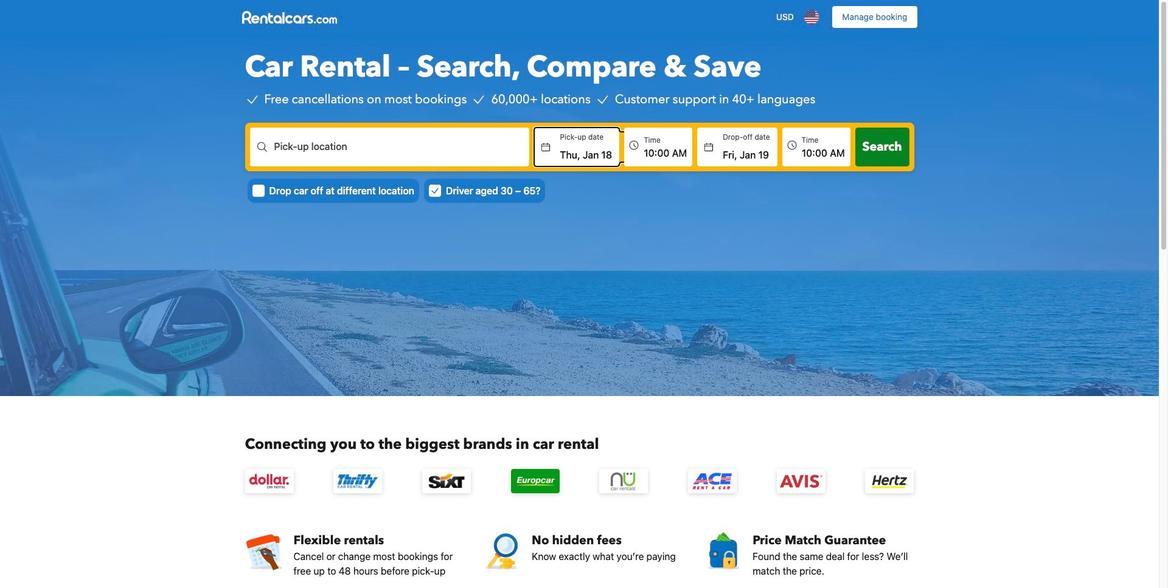 Task type: describe. For each thing, give the bounding box(es) containing it.
us language icon image
[[805, 10, 819, 24]]

Pick-up location field
[[274, 147, 530, 162]]

nu car rental image
[[600, 470, 648, 494]]

ace rent a car image
[[688, 470, 737, 494]]

sixt image
[[422, 470, 471, 494]]



Task type: locate. For each thing, give the bounding box(es) containing it.
thrifty image
[[334, 470, 382, 494]]

banner
[[0, 0, 1159, 34]]

price match guarantee image
[[704, 533, 743, 572]]

europcar image
[[511, 470, 560, 494]]

no hidden fees image
[[483, 533, 522, 572]]

hertz image
[[865, 470, 914, 494]]

flexible rentals image
[[245, 533, 284, 572]]

dollar image
[[245, 470, 294, 494]]

avis image
[[777, 470, 826, 494]]

rentalcars.com brand logo image
[[242, 4, 337, 30]]



